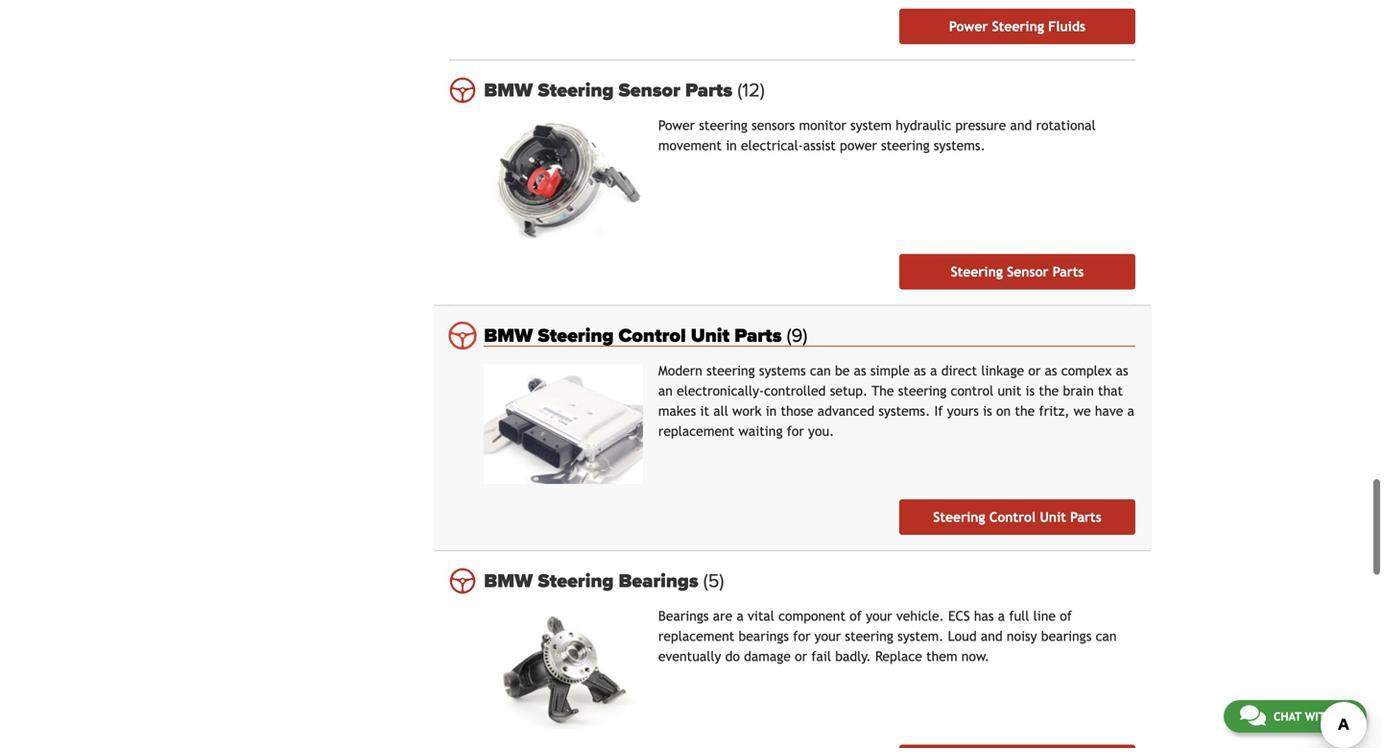 Task type: locate. For each thing, give the bounding box(es) containing it.
has
[[975, 608, 994, 624]]

those
[[781, 403, 814, 419]]

chat with us link
[[1224, 700, 1368, 733]]

the up fritz,
[[1040, 383, 1060, 399]]

bearings down vital
[[739, 629, 789, 644]]

0 horizontal spatial systems.
[[879, 403, 931, 419]]

1 vertical spatial your
[[815, 629, 841, 644]]

replacement down it
[[659, 424, 735, 439]]

systems. down the
[[879, 403, 931, 419]]

1 vertical spatial power
[[659, 118, 695, 133]]

now.
[[962, 649, 990, 664]]

your left the vehicle. at right bottom
[[866, 608, 893, 624]]

3 bmw from the top
[[484, 569, 533, 593]]

of
[[850, 608, 862, 624], [1060, 608, 1073, 624]]

simple
[[871, 363, 910, 378]]

1 vertical spatial can
[[1096, 629, 1117, 644]]

a
[[931, 363, 938, 378], [1128, 403, 1135, 419], [737, 608, 744, 624], [999, 608, 1006, 624]]

unit
[[691, 324, 730, 347], [1040, 509, 1067, 525]]

0 vertical spatial bmw
[[484, 79, 533, 102]]

an
[[659, 383, 673, 399]]

for down component
[[794, 629, 811, 644]]

and
[[1011, 118, 1033, 133], [981, 629, 1003, 644]]

sensor
[[619, 79, 681, 102], [1007, 264, 1049, 280]]

ecs
[[949, 608, 971, 624]]

0 horizontal spatial of
[[850, 608, 862, 624]]

0 horizontal spatial power
[[659, 118, 695, 133]]

as
[[854, 363, 867, 378], [914, 363, 927, 378], [1045, 363, 1058, 378], [1117, 363, 1129, 378]]

your up 'fail'
[[815, 629, 841, 644]]

0 vertical spatial and
[[1011, 118, 1033, 133]]

0 horizontal spatial or
[[795, 649, 808, 664]]

replacement inside bearings are a vital component of your vehicle. ecs has a full line of replacement bearings for your steering system. loud and noisy bearings can eventually do damage or fail badly. replace them now.
[[659, 629, 735, 644]]

0 vertical spatial replacement
[[659, 424, 735, 439]]

1 horizontal spatial sensor
[[1007, 264, 1049, 280]]

systems. inside modern steering systems can be as simple as a direct linkage or as complex as an electronically-controlled setup. the steering control unit is the brain that makes it all work in those advanced systems. if yours is on the fritz, we have a replacement waiting for you.
[[879, 403, 931, 419]]

steering
[[993, 19, 1045, 34], [538, 79, 614, 102], [951, 264, 1003, 280], [538, 324, 614, 347], [934, 509, 986, 525], [538, 569, 614, 593]]

1 horizontal spatial or
[[1029, 363, 1041, 378]]

steering for power steering fluids
[[993, 19, 1045, 34]]

that
[[1099, 383, 1124, 399]]

your
[[866, 608, 893, 624], [815, 629, 841, 644]]

waiting
[[739, 424, 783, 439]]

or right the linkage
[[1029, 363, 1041, 378]]

or inside modern steering systems can be as simple as a direct linkage or as complex as an electronically-controlled setup. the steering control unit is the brain that makes it all work in those advanced systems. if yours is on the fritz, we have a replacement waiting for you.
[[1029, 363, 1041, 378]]

0 horizontal spatial can
[[810, 363, 831, 378]]

and right pressure
[[1011, 118, 1033, 133]]

fail
[[812, 649, 832, 664]]

1 replacement from the top
[[659, 424, 735, 439]]

is right unit
[[1026, 383, 1035, 399]]

bearings inside bearings are a vital component of your vehicle. ecs has a full line of replacement bearings for your steering system. loud and noisy bearings can eventually do damage or fail badly. replace them now.
[[659, 608, 709, 624]]

makes
[[659, 403, 696, 419]]

monitor
[[800, 118, 847, 133]]

vital
[[748, 608, 775, 624]]

steering up badly.
[[845, 629, 894, 644]]

of right line
[[1060, 608, 1073, 624]]

comments image
[[1241, 704, 1267, 727]]

0 vertical spatial power
[[950, 19, 989, 34]]

2 replacement from the top
[[659, 629, 735, 644]]

1 vertical spatial for
[[794, 629, 811, 644]]

1 bmw from the top
[[484, 79, 533, 102]]

2 of from the left
[[1060, 608, 1073, 624]]

have
[[1096, 403, 1124, 419]]

systems.
[[934, 138, 986, 153], [879, 403, 931, 419]]

0 vertical spatial is
[[1026, 383, 1035, 399]]

as up that
[[1117, 363, 1129, 378]]

the
[[1040, 383, 1060, 399], [1015, 403, 1035, 419]]

1 vertical spatial or
[[795, 649, 808, 664]]

steering for bmw                                                                                    steering control unit parts
[[538, 324, 614, 347]]

steering control unit parts
[[934, 509, 1102, 525]]

2 as from the left
[[914, 363, 927, 378]]

on
[[997, 403, 1011, 419]]

replacement up eventually
[[659, 629, 735, 644]]

line
[[1034, 608, 1056, 624]]

0 horizontal spatial the
[[1015, 403, 1035, 419]]

steering up 'electronically-'
[[707, 363, 755, 378]]

bmw
[[484, 79, 533, 102], [484, 324, 533, 347], [484, 569, 533, 593]]

a right has
[[999, 608, 1006, 624]]

of up badly.
[[850, 608, 862, 624]]

systems
[[760, 363, 806, 378]]

1 vertical spatial is
[[984, 403, 993, 419]]

is
[[1026, 383, 1035, 399], [984, 403, 993, 419]]

1 vertical spatial bmw
[[484, 324, 533, 347]]

is left the on
[[984, 403, 993, 419]]

1 horizontal spatial can
[[1096, 629, 1117, 644]]

in left electrical-
[[726, 138, 737, 153]]

1 horizontal spatial control
[[990, 509, 1036, 525]]

bearings
[[619, 569, 699, 593], [659, 608, 709, 624]]

1 horizontal spatial of
[[1060, 608, 1073, 624]]

control
[[619, 324, 686, 347], [990, 509, 1036, 525]]

can left be
[[810, 363, 831, 378]]

1 vertical spatial replacement
[[659, 629, 735, 644]]

can
[[810, 363, 831, 378], [1096, 629, 1117, 644]]

as right the simple
[[914, 363, 927, 378]]

be
[[835, 363, 850, 378]]

direct
[[942, 363, 978, 378]]

replacement inside modern steering systems can be as simple as a direct linkage or as complex as an electronically-controlled setup. the steering control unit is the brain that makes it all work in those advanced systems. if yours is on the fritz, we have a replacement waiting for you.
[[659, 424, 735, 439]]

4 as from the left
[[1117, 363, 1129, 378]]

systems. down pressure
[[934, 138, 986, 153]]

a right have
[[1128, 403, 1135, 419]]

0 horizontal spatial bearings
[[739, 629, 789, 644]]

for inside modern steering systems can be as simple as a direct linkage or as complex as an electronically-controlled setup. the steering control unit is the brain that makes it all work in those advanced systems. if yours is on the fritz, we have a replacement waiting for you.
[[787, 424, 805, 439]]

power
[[950, 19, 989, 34], [659, 118, 695, 133]]

for
[[787, 424, 805, 439], [794, 629, 811, 644]]

0 vertical spatial systems.
[[934, 138, 986, 153]]

modern steering systems can be as simple as a direct linkage or as complex as an electronically-controlled setup. the steering control unit is the brain that makes it all work in those advanced systems. if yours is on the fritz, we have a replacement waiting for you.
[[659, 363, 1135, 439]]

bearings up eventually
[[619, 569, 699, 593]]

0 vertical spatial can
[[810, 363, 831, 378]]

1 vertical spatial and
[[981, 629, 1003, 644]]

it
[[701, 403, 710, 419]]

work
[[733, 403, 762, 419]]

bearings down line
[[1042, 629, 1092, 644]]

2 bmw from the top
[[484, 324, 533, 347]]

in up waiting
[[766, 403, 777, 419]]

for down those
[[787, 424, 805, 439]]

in
[[726, 138, 737, 153], [766, 403, 777, 419]]

chat with us
[[1274, 710, 1351, 723]]

systems. inside power steering sensors monitor system hydraulic pressure and rotational movement in electrical-assist power steering systems.
[[934, 138, 986, 153]]

0 horizontal spatial control
[[619, 324, 686, 347]]

1 horizontal spatial bearings
[[1042, 629, 1092, 644]]

fluids
[[1049, 19, 1086, 34]]

0 horizontal spatial your
[[815, 629, 841, 644]]

fritz,
[[1040, 403, 1070, 419]]

and down has
[[981, 629, 1003, 644]]

1 horizontal spatial and
[[1011, 118, 1033, 133]]

0 horizontal spatial in
[[726, 138, 737, 153]]

replacement
[[659, 424, 735, 439], [659, 629, 735, 644]]

1 vertical spatial systems.
[[879, 403, 931, 419]]

yours
[[948, 403, 979, 419]]

0 vertical spatial unit
[[691, 324, 730, 347]]

as left the complex
[[1045, 363, 1058, 378]]

complex
[[1062, 363, 1113, 378]]

1 horizontal spatial power
[[950, 19, 989, 34]]

1 horizontal spatial unit
[[1040, 509, 1067, 525]]

0 vertical spatial or
[[1029, 363, 1041, 378]]

bearings left are
[[659, 608, 709, 624]]

1 vertical spatial unit
[[1040, 509, 1067, 525]]

parts
[[686, 79, 733, 102], [1053, 264, 1085, 280], [735, 324, 782, 347], [1071, 509, 1102, 525]]

bearings
[[739, 629, 789, 644], [1042, 629, 1092, 644]]

0 horizontal spatial sensor
[[619, 79, 681, 102]]

0 vertical spatial for
[[787, 424, 805, 439]]

power for power steering fluids
[[950, 19, 989, 34]]

0 vertical spatial in
[[726, 138, 737, 153]]

2 vertical spatial bmw
[[484, 569, 533, 593]]

with
[[1306, 710, 1334, 723]]

bmw                                                                                    steering bearings link
[[484, 569, 1136, 593]]

1 vertical spatial control
[[990, 509, 1036, 525]]

steering control unit parts thumbnail image image
[[484, 365, 643, 484]]

and inside power steering sensors monitor system hydraulic pressure and rotational movement in electrical-assist power steering systems.
[[1011, 118, 1033, 133]]

1 horizontal spatial in
[[766, 403, 777, 419]]

vehicle.
[[897, 608, 945, 624]]

steering sensor parts thumbnail image image
[[484, 119, 643, 239]]

1 vertical spatial in
[[766, 403, 777, 419]]

steering
[[699, 118, 748, 133], [882, 138, 930, 153], [707, 363, 755, 378], [899, 383, 947, 399], [845, 629, 894, 644]]

0 vertical spatial your
[[866, 608, 893, 624]]

do
[[726, 649, 740, 664]]

1 vertical spatial bearings
[[659, 608, 709, 624]]

control
[[951, 383, 994, 399]]

bmw                                                                                    steering control unit parts
[[484, 324, 787, 347]]

power steering sensors monitor system hydraulic pressure and rotational movement in electrical-assist power steering systems.
[[659, 118, 1096, 153]]

movement
[[659, 138, 722, 153]]

power inside power steering sensors monitor system hydraulic pressure and rotational movement in electrical-assist power steering systems.
[[659, 118, 695, 133]]

advanced
[[818, 403, 875, 419]]

power inside "power steering fluids" link
[[950, 19, 989, 34]]

1 horizontal spatial systems.
[[934, 138, 986, 153]]

or left 'fail'
[[795, 649, 808, 664]]

or
[[1029, 363, 1041, 378], [795, 649, 808, 664]]

a left direct
[[931, 363, 938, 378]]

power
[[840, 138, 878, 153]]

can right the noisy at the right of the page
[[1096, 629, 1117, 644]]

1 horizontal spatial the
[[1040, 383, 1060, 399]]

1 of from the left
[[850, 608, 862, 624]]

loud
[[948, 629, 977, 644]]

0 horizontal spatial and
[[981, 629, 1003, 644]]

as right be
[[854, 363, 867, 378]]

the right the on
[[1015, 403, 1035, 419]]



Task type: describe. For each thing, give the bounding box(es) containing it.
bmw                                                                                    steering control unit parts link
[[484, 324, 1136, 347]]

noisy
[[1007, 629, 1038, 644]]

sensors
[[752, 118, 795, 133]]

steering inside bearings are a vital component of your vehicle. ecs has a full line of replacement bearings for your steering system. loud and noisy bearings can eventually do damage or fail badly. replace them now.
[[845, 629, 894, 644]]

can inside modern steering systems can be as simple as a direct linkage or as complex as an electronically-controlled setup. the steering control unit is the brain that makes it all work in those advanced systems. if yours is on the fritz, we have a replacement waiting for you.
[[810, 363, 831, 378]]

control inside 'link'
[[990, 509, 1036, 525]]

1 horizontal spatial your
[[866, 608, 893, 624]]

modern
[[659, 363, 703, 378]]

2 bearings from the left
[[1042, 629, 1092, 644]]

1 bearings from the left
[[739, 629, 789, 644]]

steering for bmw                                                                                    steering bearings
[[538, 569, 614, 593]]

replace
[[876, 649, 923, 664]]

power steering fluids
[[950, 19, 1086, 34]]

full
[[1010, 608, 1030, 624]]

steering sensor parts link
[[900, 254, 1136, 290]]

chat
[[1274, 710, 1302, 723]]

for inside bearings are a vital component of your vehicle. ecs has a full line of replacement bearings for your steering system. loud and noisy bearings can eventually do damage or fail badly. replace them now.
[[794, 629, 811, 644]]

steering down hydraulic
[[882, 138, 930, 153]]

in inside modern steering systems can be as simple as a direct linkage or as complex as an electronically-controlled setup. the steering control unit is the brain that makes it all work in those advanced systems. if yours is on the fritz, we have a replacement waiting for you.
[[766, 403, 777, 419]]

steering for bmw                                                                                    steering sensor parts
[[538, 79, 614, 102]]

assist
[[804, 138, 836, 153]]

steering up movement
[[699, 118, 748, 133]]

damage
[[744, 649, 791, 664]]

steering bearings thumbnail image image
[[484, 610, 643, 729]]

3 as from the left
[[1045, 363, 1058, 378]]

steering sensor parts
[[951, 264, 1085, 280]]

steering up if
[[899, 383, 947, 399]]

1 as from the left
[[854, 363, 867, 378]]

we
[[1074, 403, 1092, 419]]

hydraulic
[[896, 118, 952, 133]]

them
[[927, 649, 958, 664]]

system.
[[898, 629, 944, 644]]

1 vertical spatial the
[[1015, 403, 1035, 419]]

electronically-
[[677, 383, 765, 399]]

1 vertical spatial sensor
[[1007, 264, 1049, 280]]

can inside bearings are a vital component of your vehicle. ecs has a full line of replacement bearings for your steering system. loud and noisy bearings can eventually do damage or fail badly. replace them now.
[[1096, 629, 1117, 644]]

bearings are a vital component of your vehicle. ecs has a full line of replacement bearings for your steering system. loud and noisy bearings can eventually do damage or fail badly. replace them now.
[[659, 608, 1117, 664]]

bmw for bmw                                                                                    steering control unit parts
[[484, 324, 533, 347]]

0 horizontal spatial unit
[[691, 324, 730, 347]]

electrical-
[[741, 138, 804, 153]]

0 vertical spatial control
[[619, 324, 686, 347]]

steering control unit parts link
[[900, 499, 1136, 535]]

unit inside steering control unit parts 'link'
[[1040, 509, 1067, 525]]

0 vertical spatial the
[[1040, 383, 1060, 399]]

parts inside 'link'
[[1071, 509, 1102, 525]]

setup.
[[830, 383, 868, 399]]

in inside power steering sensors monitor system hydraulic pressure and rotational movement in electrical-assist power steering systems.
[[726, 138, 737, 153]]

the
[[872, 383, 895, 399]]

0 vertical spatial sensor
[[619, 79, 681, 102]]

controlled
[[765, 383, 826, 399]]

power for power steering sensors monitor system hydraulic pressure and rotational movement in electrical-assist power steering systems.
[[659, 118, 695, 133]]

1 horizontal spatial is
[[1026, 383, 1035, 399]]

all
[[714, 403, 729, 419]]

pressure
[[956, 118, 1007, 133]]

brain
[[1064, 383, 1095, 399]]

0 vertical spatial bearings
[[619, 569, 699, 593]]

badly.
[[836, 649, 872, 664]]

you.
[[809, 424, 835, 439]]

bmw                                                                                    steering sensor parts
[[484, 79, 738, 102]]

bmw                                                                                    steering sensor parts link
[[484, 79, 1136, 102]]

linkage
[[982, 363, 1025, 378]]

power steering fluids link
[[900, 9, 1136, 44]]

eventually
[[659, 649, 722, 664]]

bmw for bmw                                                                                    steering sensor parts
[[484, 79, 533, 102]]

bmw                                                                                    steering bearings
[[484, 569, 704, 593]]

unit
[[998, 383, 1022, 399]]

component
[[779, 608, 846, 624]]

system
[[851, 118, 892, 133]]

if
[[935, 403, 944, 419]]

bmw for bmw                                                                                    steering bearings
[[484, 569, 533, 593]]

0 horizontal spatial is
[[984, 403, 993, 419]]

a right are
[[737, 608, 744, 624]]

and inside bearings are a vital component of your vehicle. ecs has a full line of replacement bearings for your steering system. loud and noisy bearings can eventually do damage or fail badly. replace them now.
[[981, 629, 1003, 644]]

us
[[1338, 710, 1351, 723]]

are
[[713, 608, 733, 624]]

steering inside 'link'
[[934, 509, 986, 525]]

or inside bearings are a vital component of your vehicle. ecs has a full line of replacement bearings for your steering system. loud and noisy bearings can eventually do damage or fail badly. replace them now.
[[795, 649, 808, 664]]

rotational
[[1037, 118, 1096, 133]]



Task type: vqa. For each thing, say whether or not it's contained in the screenshot.
"Keep your battery charged in long term storage or save yourself from calling a tow truck with our charging tools and jump packs."
no



